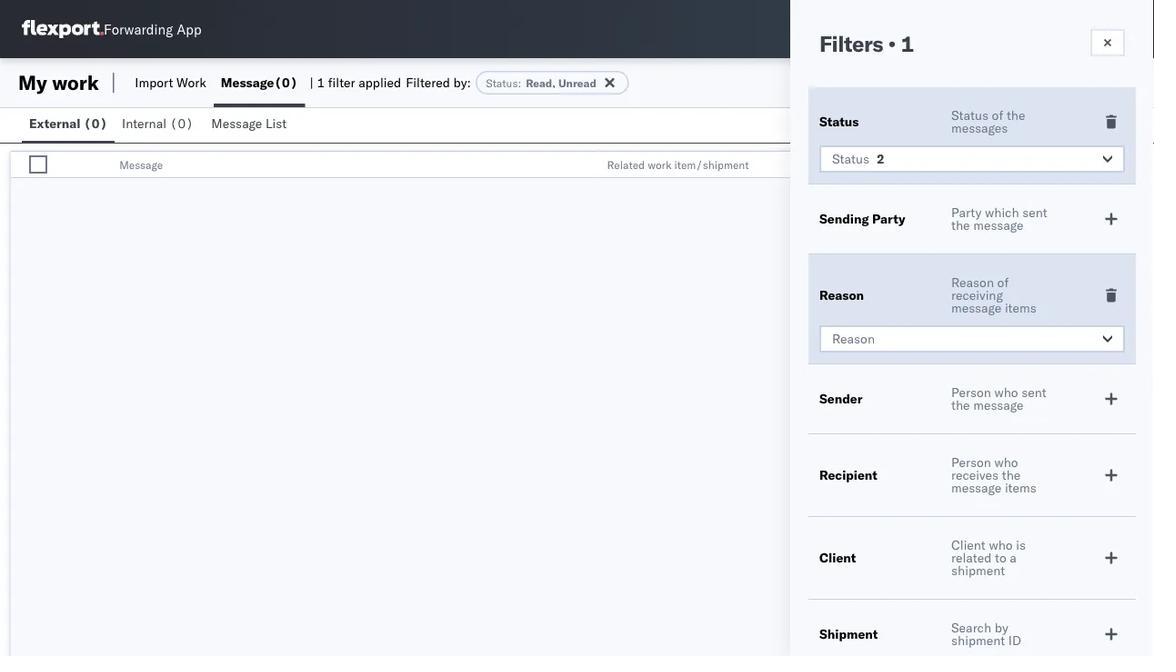 Task type: describe. For each thing, give the bounding box(es) containing it.
shipment
[[820, 627, 878, 643]]

search
[[952, 621, 992, 636]]

forwarding app
[[104, 20, 202, 38]]

status for status of the messages
[[952, 107, 989, 123]]

resize handle column header for client
[[996, 152, 1018, 179]]

person who receives the message items
[[952, 455, 1037, 496]]

| 1 filter applied filtered by:
[[310, 75, 471, 91]]

the for person who sent the message
[[952, 398, 970, 414]]

resize handle column header for related work item/shipment
[[786, 152, 808, 179]]

item/shipment
[[675, 158, 749, 172]]

message list
[[211, 116, 287, 131]]

2
[[877, 151, 885, 167]]

status for status : read, unread
[[486, 76, 518, 90]]

app
[[177, 20, 202, 38]]

items inside "person who receives the message items"
[[1005, 480, 1037, 496]]

0 horizontal spatial party
[[873, 211, 906, 227]]

filters • 1
[[820, 30, 914, 57]]

receiving
[[952, 288, 1004, 303]]

1 horizontal spatial 1
[[901, 30, 914, 57]]

the for party which sent the message
[[952, 217, 970, 233]]

by
[[995, 621, 1009, 636]]

os
[[1103, 22, 1121, 36]]

unread
[[559, 76, 597, 90]]

resize handle column header for message
[[576, 152, 598, 179]]

2 vertical spatial message
[[119, 158, 163, 172]]

who for is
[[989, 538, 1013, 554]]

party which sent the message
[[952, 205, 1048, 233]]

by:
[[454, 75, 471, 91]]

message inside reason of receiving message items
[[952, 300, 1002, 316]]

client left 2
[[817, 158, 847, 172]]

Search Shipments (/) text field
[[806, 15, 982, 43]]

reason inside reason of receiving message items
[[952, 275, 994, 291]]

(0) for external (0)
[[84, 116, 107, 131]]

is
[[1017, 538, 1026, 554]]

1 resize handle column header from the left
[[52, 152, 74, 179]]

shipment inside the search by shipment id
[[952, 633, 1006, 649]]

my work
[[18, 70, 99, 95]]

sent for person who sent the message
[[1022, 385, 1047, 401]]

message for list
[[211, 116, 262, 131]]

a
[[1010, 550, 1017, 566]]

message for (0)
[[221, 75, 274, 91]]

sent for party which sent the message
[[1023, 205, 1048, 221]]

(0) for message (0)
[[274, 75, 298, 91]]

(0) for internal (0)
[[170, 116, 194, 131]]

my
[[18, 70, 47, 95]]

of for the
[[992, 107, 1004, 123]]

status : read, unread
[[486, 76, 597, 90]]

reason button
[[820, 326, 1126, 353]]

actions
[[1027, 158, 1065, 172]]

of for receiving
[[998, 275, 1009, 291]]

items inside reason of receiving message items
[[1005, 300, 1037, 316]]

related
[[952, 550, 992, 566]]

the for person who receives the message items
[[1002, 468, 1021, 484]]

message for person who sent the message
[[974, 398, 1024, 414]]

flexport. image
[[22, 20, 104, 38]]

internal (0)
[[122, 116, 194, 131]]



Task type: locate. For each thing, give the bounding box(es) containing it.
resize handle column header left related
[[576, 152, 598, 179]]

party
[[952, 205, 982, 221], [873, 211, 906, 227]]

internal (0) button
[[115, 107, 204, 143]]

to
[[995, 550, 1007, 566]]

2 vertical spatial who
[[989, 538, 1013, 554]]

message
[[221, 75, 274, 91], [211, 116, 262, 131], [119, 158, 163, 172]]

forwarding
[[104, 20, 173, 38]]

import work
[[135, 75, 206, 91]]

1 horizontal spatial party
[[952, 205, 982, 221]]

of
[[992, 107, 1004, 123], [998, 275, 1009, 291]]

messages
[[952, 120, 1008, 136]]

person
[[952, 385, 992, 401], [952, 455, 992, 471]]

message inside person who sent the message
[[974, 398, 1024, 414]]

the
[[1007, 107, 1026, 123], [952, 217, 970, 233], [952, 398, 970, 414], [1002, 468, 1021, 484]]

items right receives
[[1005, 480, 1037, 496]]

read,
[[526, 76, 556, 90]]

(0) left | at top left
[[274, 75, 298, 91]]

the inside person who sent the message
[[952, 398, 970, 414]]

work
[[52, 70, 99, 95], [648, 158, 672, 172]]

client who is related to a shipment
[[952, 538, 1026, 579]]

1 horizontal spatial work
[[648, 158, 672, 172]]

resize handle column header right actions
[[1122, 152, 1144, 179]]

message inside "person who receives the message items"
[[952, 480, 1002, 496]]

internal
[[122, 116, 167, 131]]

1
[[901, 30, 914, 57], [317, 75, 325, 91]]

message inside button
[[211, 116, 262, 131]]

1 vertical spatial who
[[995, 455, 1019, 471]]

shipment left the a at the bottom right of the page
[[952, 563, 1006, 579]]

(0) inside 'internal (0)' button
[[170, 116, 194, 131]]

0 vertical spatial work
[[52, 70, 99, 95]]

0 vertical spatial items
[[1005, 300, 1037, 316]]

reason up sender
[[833, 331, 875, 347]]

message down internal
[[119, 158, 163, 172]]

the inside party which sent the message
[[952, 217, 970, 233]]

(0) right external
[[84, 116, 107, 131]]

os button
[[1091, 8, 1133, 50]]

message list button
[[204, 107, 298, 143]]

1 vertical spatial sent
[[1022, 385, 1047, 401]]

status for status
[[820, 114, 859, 130]]

0 vertical spatial shipment
[[952, 563, 1006, 579]]

client left to on the right bottom of page
[[952, 538, 986, 554]]

import
[[135, 75, 173, 91]]

1 vertical spatial of
[[998, 275, 1009, 291]]

search by shipment id
[[952, 621, 1022, 649]]

person who sent the message
[[952, 385, 1047, 414]]

who for receives
[[995, 455, 1019, 471]]

|
[[310, 75, 314, 91]]

resize handle column header left actions
[[996, 152, 1018, 179]]

of inside status of the messages
[[992, 107, 1004, 123]]

reason up 'reason' button
[[952, 275, 994, 291]]

party right the sending
[[873, 211, 906, 227]]

related
[[607, 158, 645, 172]]

who left is
[[989, 538, 1013, 554]]

0 vertical spatial sent
[[1023, 205, 1048, 221]]

None checkbox
[[29, 156, 47, 174]]

status 2
[[833, 151, 885, 167]]

2 shipment from the top
[[952, 633, 1006, 649]]

5 resize handle column header from the left
[[1122, 152, 1144, 179]]

work for related
[[648, 158, 672, 172]]

filtered
[[406, 75, 450, 91]]

work right related
[[648, 158, 672, 172]]

who for sent
[[995, 385, 1019, 401]]

message (0)
[[221, 75, 298, 91]]

3 resize handle column header from the left
[[786, 152, 808, 179]]

external (0)
[[29, 116, 107, 131]]

work for my
[[52, 70, 99, 95]]

shipment inside client who is related to a shipment
[[952, 563, 1006, 579]]

shipment
[[952, 563, 1006, 579], [952, 633, 1006, 649]]

party inside party which sent the message
[[952, 205, 982, 221]]

filter
[[328, 75, 355, 91]]

receives
[[952, 468, 999, 484]]

who
[[995, 385, 1019, 401], [995, 455, 1019, 471], [989, 538, 1013, 554]]

message inside party which sent the message
[[974, 217, 1024, 233]]

recipient
[[820, 468, 878, 484]]

1 shipment from the top
[[952, 563, 1006, 579]]

2 person from the top
[[952, 455, 992, 471]]

1 vertical spatial message
[[211, 116, 262, 131]]

applied
[[359, 75, 401, 91]]

1 vertical spatial work
[[648, 158, 672, 172]]

1 person from the top
[[952, 385, 992, 401]]

•
[[889, 30, 896, 57]]

4 resize handle column header from the left
[[996, 152, 1018, 179]]

import work button
[[128, 58, 214, 107]]

shipment left id
[[952, 633, 1006, 649]]

0 horizontal spatial work
[[52, 70, 99, 95]]

reason inside 'reason' button
[[833, 331, 875, 347]]

1 vertical spatial shipment
[[952, 633, 1006, 649]]

0 horizontal spatial (0)
[[84, 116, 107, 131]]

party left which
[[952, 205, 982, 221]]

person inside "person who receives the message items"
[[952, 455, 992, 471]]

status for status 2
[[833, 151, 870, 167]]

message up 'reason' button
[[952, 300, 1002, 316]]

reason
[[952, 275, 994, 291], [820, 288, 865, 303], [833, 331, 875, 347]]

sent
[[1023, 205, 1048, 221], [1022, 385, 1047, 401]]

resize handle column header down external (0) "button"
[[52, 152, 74, 179]]

0 vertical spatial of
[[992, 107, 1004, 123]]

(0)
[[274, 75, 298, 91], [84, 116, 107, 131], [170, 116, 194, 131]]

reason down the sending
[[820, 288, 865, 303]]

1 horizontal spatial (0)
[[170, 116, 194, 131]]

0 horizontal spatial 1
[[317, 75, 325, 91]]

who inside client who is related to a shipment
[[989, 538, 1013, 554]]

message up 'related'
[[952, 480, 1002, 496]]

items
[[1005, 300, 1037, 316], [1005, 480, 1037, 496]]

resize handle column header for actions
[[1122, 152, 1144, 179]]

1 vertical spatial 1
[[317, 75, 325, 91]]

message up "person who receives the message items"
[[974, 398, 1024, 414]]

message
[[974, 217, 1024, 233], [952, 300, 1002, 316], [974, 398, 1024, 414], [952, 480, 1002, 496]]

the inside "person who receives the message items"
[[1002, 468, 1021, 484]]

work up external (0)
[[52, 70, 99, 95]]

the inside status of the messages
[[1007, 107, 1026, 123]]

external (0) button
[[22, 107, 115, 143]]

person down person who sent the message
[[952, 455, 992, 471]]

0 vertical spatial message
[[221, 75, 274, 91]]

person down 'reason' button
[[952, 385, 992, 401]]

reason of receiving message items
[[952, 275, 1037, 316]]

sent inside party which sent the message
[[1023, 205, 1048, 221]]

resize handle column header left the status 2
[[786, 152, 808, 179]]

status of the messages
[[952, 107, 1026, 136]]

client
[[817, 158, 847, 172], [952, 538, 986, 554], [820, 550, 856, 566]]

id
[[1009, 633, 1022, 649]]

0 vertical spatial person
[[952, 385, 992, 401]]

:
[[518, 76, 522, 90]]

list
[[266, 116, 287, 131]]

sent inside person who sent the message
[[1022, 385, 1047, 401]]

who inside "person who receives the message items"
[[995, 455, 1019, 471]]

filters
[[820, 30, 884, 57]]

who down person who sent the message
[[995, 455, 1019, 471]]

1 right '•'
[[901, 30, 914, 57]]

sent right which
[[1023, 205, 1048, 221]]

1 vertical spatial person
[[952, 455, 992, 471]]

2 items from the top
[[1005, 480, 1037, 496]]

who down 'reason' button
[[995, 385, 1019, 401]]

client inside client who is related to a shipment
[[952, 538, 986, 554]]

sent down 'reason' button
[[1022, 385, 1047, 401]]

(0) inside external (0) "button"
[[84, 116, 107, 131]]

(0) right internal
[[170, 116, 194, 131]]

person for person who receives the message items
[[952, 455, 992, 471]]

sending
[[820, 211, 869, 227]]

0 vertical spatial who
[[995, 385, 1019, 401]]

client up shipment
[[820, 550, 856, 566]]

external
[[29, 116, 81, 131]]

message for party which sent the message
[[974, 217, 1024, 233]]

0 vertical spatial 1
[[901, 30, 914, 57]]

forwarding app link
[[22, 20, 202, 38]]

person inside person who sent the message
[[952, 385, 992, 401]]

of inside reason of receiving message items
[[998, 275, 1009, 291]]

work
[[176, 75, 206, 91]]

person for person who sent the message
[[952, 385, 992, 401]]

status
[[486, 76, 518, 90], [952, 107, 989, 123], [820, 114, 859, 130], [833, 151, 870, 167]]

message up message list
[[221, 75, 274, 91]]

message for person who receives the message items
[[952, 480, 1002, 496]]

sending party
[[820, 211, 906, 227]]

1 vertical spatial items
[[1005, 480, 1037, 496]]

items right receiving
[[1005, 300, 1037, 316]]

related work item/shipment
[[607, 158, 749, 172]]

1 items from the top
[[1005, 300, 1037, 316]]

message left 'list' on the left of page
[[211, 116, 262, 131]]

1 right | at top left
[[317, 75, 325, 91]]

which
[[985, 205, 1020, 221]]

status inside status of the messages
[[952, 107, 989, 123]]

2 resize handle column header from the left
[[576, 152, 598, 179]]

who inside person who sent the message
[[995, 385, 1019, 401]]

sender
[[820, 391, 863, 407]]

message up reason of receiving message items
[[974, 217, 1024, 233]]

2 horizontal spatial (0)
[[274, 75, 298, 91]]

resize handle column header
[[52, 152, 74, 179], [576, 152, 598, 179], [786, 152, 808, 179], [996, 152, 1018, 179], [1122, 152, 1144, 179]]



Task type: vqa. For each thing, say whether or not it's contained in the screenshot.
bottom 1
yes



